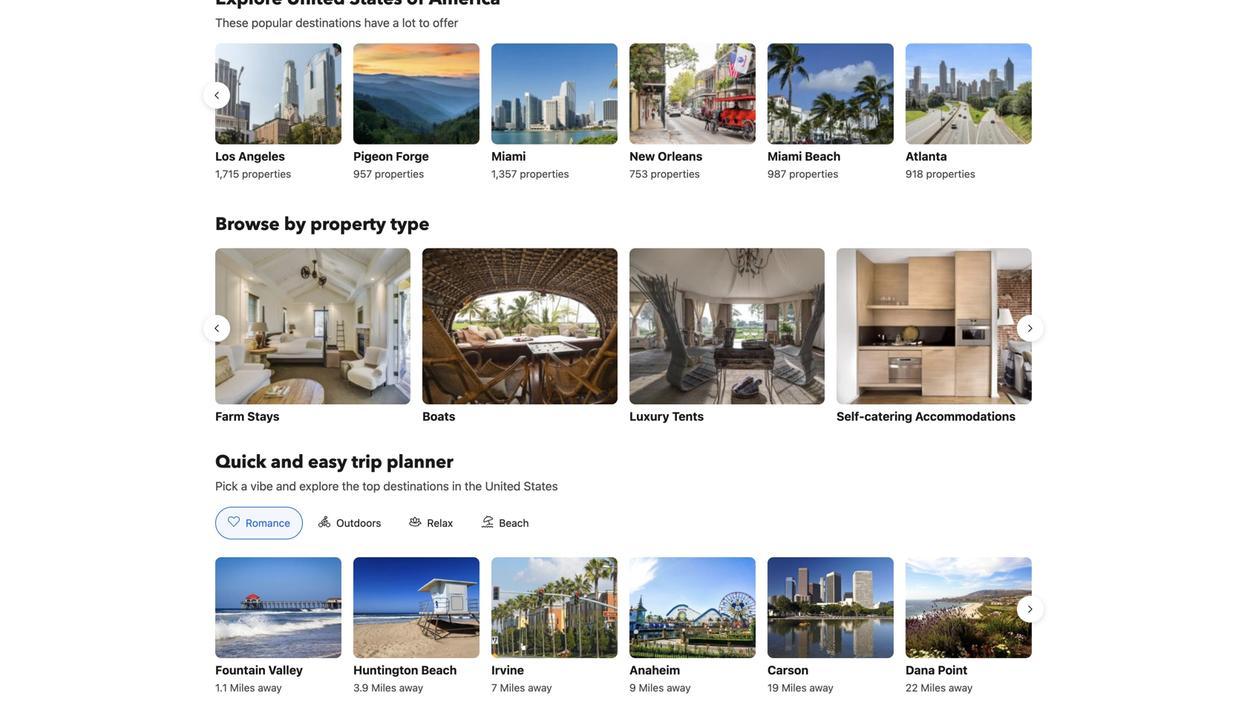 Task type: locate. For each thing, give the bounding box(es) containing it.
6 away from the left
[[949, 682, 973, 694]]

angeles
[[238, 149, 285, 163]]

irvine 7 miles away
[[491, 663, 552, 694]]

2 region from the top
[[203, 242, 1044, 433]]

in
[[452, 479, 461, 493]]

the left top
[[342, 479, 359, 493]]

2 miami from the left
[[768, 149, 802, 163]]

away inside anaheim 9 miles away
[[667, 682, 691, 694]]

pigeon forge 957 properties
[[353, 149, 429, 180]]

luxury
[[629, 409, 669, 423]]

a inside quick and easy trip planner pick a vibe and explore the top destinations in the united states
[[241, 479, 247, 493]]

miles down anaheim
[[639, 682, 664, 694]]

miles
[[230, 682, 255, 694], [371, 682, 396, 694], [500, 682, 525, 694], [639, 682, 664, 694], [782, 682, 807, 694], [921, 682, 946, 694]]

tab list containing romance
[[203, 507, 553, 540]]

destinations down planner
[[383, 479, 449, 493]]

miles down carson at right bottom
[[782, 682, 807, 694]]

properties down forge
[[375, 168, 424, 180]]

fountain
[[215, 663, 266, 677]]

6 miles from the left
[[921, 682, 946, 694]]

0 horizontal spatial miami
[[491, 149, 526, 163]]

4 miles from the left
[[639, 682, 664, 694]]

miami beach 987 properties
[[768, 149, 841, 180]]

away down valley
[[258, 682, 282, 694]]

a left 'vibe'
[[241, 479, 247, 493]]

accommodations
[[915, 409, 1016, 423]]

miles down fountain
[[230, 682, 255, 694]]

explore
[[299, 479, 339, 493]]

new
[[629, 149, 655, 163]]

2 horizontal spatial beach
[[805, 149, 841, 163]]

the right in
[[465, 479, 482, 493]]

farm
[[215, 409, 244, 423]]

outdoors
[[336, 517, 381, 529]]

properties right 1,357
[[520, 168, 569, 180]]

miles right 7
[[500, 682, 525, 694]]

4 properties from the left
[[651, 168, 700, 180]]

3 properties from the left
[[520, 168, 569, 180]]

pick
[[215, 479, 238, 493]]

away
[[258, 682, 282, 694], [399, 682, 423, 694], [528, 682, 552, 694], [667, 682, 691, 694], [809, 682, 834, 694], [949, 682, 973, 694]]

1 miles from the left
[[230, 682, 255, 694]]

tents
[[672, 409, 704, 423]]

have
[[364, 16, 390, 30]]

self-catering accommodations
[[837, 409, 1016, 423]]

3 region from the top
[[203, 551, 1044, 703]]

1 miami from the left
[[491, 149, 526, 163]]

miami up 987
[[768, 149, 802, 163]]

valley
[[268, 663, 303, 677]]

a
[[393, 16, 399, 30], [241, 479, 247, 493]]

away inside dana point 22 miles away
[[949, 682, 973, 694]]

atlanta
[[906, 149, 947, 163]]

1 region from the top
[[203, 37, 1044, 189]]

miami up 1,357
[[491, 149, 526, 163]]

4 away from the left
[[667, 682, 691, 694]]

point
[[938, 663, 968, 677]]

0 vertical spatial a
[[393, 16, 399, 30]]

and
[[271, 450, 304, 475], [276, 479, 296, 493]]

planner
[[387, 450, 453, 475]]

1 horizontal spatial destinations
[[383, 479, 449, 493]]

properties down 'angeles'
[[242, 168, 291, 180]]

away down huntington
[[399, 682, 423, 694]]

miles inside fountain valley 1.1 miles away
[[230, 682, 255, 694]]

farm stays
[[215, 409, 280, 423]]

0 horizontal spatial destinations
[[296, 16, 361, 30]]

1 vertical spatial region
[[203, 242, 1044, 433]]

0 vertical spatial beach
[[805, 149, 841, 163]]

region containing fountain valley
[[203, 551, 1044, 703]]

1 horizontal spatial a
[[393, 16, 399, 30]]

away right 7
[[528, 682, 552, 694]]

tab list
[[203, 507, 553, 540]]

miami for beach
[[768, 149, 802, 163]]

1 properties from the left
[[242, 168, 291, 180]]

outdoors button
[[306, 507, 394, 540]]

carson 19 miles away
[[768, 663, 834, 694]]

5 away from the left
[[809, 682, 834, 694]]

miami 1,357 properties
[[491, 149, 569, 180]]

0 vertical spatial region
[[203, 37, 1044, 189]]

away down anaheim
[[667, 682, 691, 694]]

pigeon
[[353, 149, 393, 163]]

1 the from the left
[[342, 479, 359, 493]]

beach for huntington beach
[[421, 663, 457, 677]]

forge
[[396, 149, 429, 163]]

2 the from the left
[[465, 479, 482, 493]]

1 horizontal spatial beach
[[499, 517, 529, 529]]

1 horizontal spatial the
[[465, 479, 482, 493]]

a left the lot at the left of page
[[393, 16, 399, 30]]

the
[[342, 479, 359, 493], [465, 479, 482, 493]]

vibe
[[250, 479, 273, 493]]

miami inside miami beach 987 properties
[[768, 149, 802, 163]]

region
[[203, 37, 1044, 189], [203, 242, 1044, 433], [203, 551, 1044, 703]]

beach inside huntington beach 3.9 miles away
[[421, 663, 457, 677]]

properties right 987
[[789, 168, 838, 180]]

beach
[[805, 149, 841, 163], [499, 517, 529, 529], [421, 663, 457, 677]]

5 properties from the left
[[789, 168, 838, 180]]

miles inside dana point 22 miles away
[[921, 682, 946, 694]]

away inside carson 19 miles away
[[809, 682, 834, 694]]

5 miles from the left
[[782, 682, 807, 694]]

miami
[[491, 149, 526, 163], [768, 149, 802, 163]]

miles down huntington
[[371, 682, 396, 694]]

2 vertical spatial beach
[[421, 663, 457, 677]]

753
[[629, 168, 648, 180]]

1,715
[[215, 168, 239, 180]]

properties inside pigeon forge 957 properties
[[375, 168, 424, 180]]

trip
[[352, 450, 382, 475]]

farm stays link
[[215, 248, 410, 427]]

anaheim 9 miles away
[[629, 663, 691, 694]]

2 vertical spatial region
[[203, 551, 1044, 703]]

miami inside miami 1,357 properties
[[491, 149, 526, 163]]

huntington beach 3.9 miles away
[[353, 663, 457, 694]]

miles right 22
[[921, 682, 946, 694]]

2 properties from the left
[[375, 168, 424, 180]]

miami for 1,357
[[491, 149, 526, 163]]

0 horizontal spatial beach
[[421, 663, 457, 677]]

carson
[[768, 663, 808, 677]]

2 miles from the left
[[371, 682, 396, 694]]

beach inside button
[[499, 517, 529, 529]]

2 away from the left
[[399, 682, 423, 694]]

boats link
[[422, 248, 618, 427]]

properties for new
[[651, 168, 700, 180]]

0 horizontal spatial the
[[342, 479, 359, 493]]

away right '19'
[[809, 682, 834, 694]]

and up 'vibe'
[[271, 450, 304, 475]]

away inside irvine 7 miles away
[[528, 682, 552, 694]]

1 vertical spatial beach
[[499, 517, 529, 529]]

properties for pigeon
[[375, 168, 424, 180]]

22
[[906, 682, 918, 694]]

3 away from the left
[[528, 682, 552, 694]]

957
[[353, 168, 372, 180]]

states
[[524, 479, 558, 493]]

3 miles from the left
[[500, 682, 525, 694]]

0 vertical spatial and
[[271, 450, 304, 475]]

away down point
[[949, 682, 973, 694]]

properties inside new orleans 753 properties
[[651, 168, 700, 180]]

1 vertical spatial destinations
[[383, 479, 449, 493]]

dana point 22 miles away
[[906, 663, 973, 694]]

properties down orleans
[[651, 168, 700, 180]]

properties
[[242, 168, 291, 180], [375, 168, 424, 180], [520, 168, 569, 180], [651, 168, 700, 180], [789, 168, 838, 180], [926, 168, 975, 180]]

0 horizontal spatial a
[[241, 479, 247, 493]]

popular
[[252, 16, 292, 30]]

relax button
[[397, 507, 466, 540]]

boats
[[422, 409, 455, 423]]

1 horizontal spatial miami
[[768, 149, 802, 163]]

6 properties from the left
[[926, 168, 975, 180]]

quick and easy trip planner pick a vibe and explore the top destinations in the united states
[[215, 450, 558, 493]]

properties down 'atlanta' on the top right of the page
[[926, 168, 975, 180]]

destinations left have
[[296, 16, 361, 30]]

properties inside miami beach 987 properties
[[789, 168, 838, 180]]

irvine
[[491, 663, 524, 677]]

properties inside los angeles 1,715 properties
[[242, 168, 291, 180]]

luxury tents link
[[629, 248, 825, 427]]

and right 'vibe'
[[276, 479, 296, 493]]

offer
[[433, 16, 458, 30]]

properties inside miami 1,357 properties
[[520, 168, 569, 180]]

destinations
[[296, 16, 361, 30], [383, 479, 449, 493]]

beach inside miami beach 987 properties
[[805, 149, 841, 163]]

1 away from the left
[[258, 682, 282, 694]]

1 vertical spatial a
[[241, 479, 247, 493]]



Task type: vqa. For each thing, say whether or not it's contained in the screenshot.
additional
no



Task type: describe. For each thing, give the bounding box(es) containing it.
relax
[[427, 517, 453, 529]]

these popular destinations have a lot to offer
[[215, 16, 458, 30]]

los angeles 1,715 properties
[[215, 149, 291, 180]]

browse
[[215, 212, 280, 237]]

lot
[[402, 16, 416, 30]]

19
[[768, 682, 779, 694]]

easy
[[308, 450, 347, 475]]

away inside fountain valley 1.1 miles away
[[258, 682, 282, 694]]

these
[[215, 16, 248, 30]]

dana
[[906, 663, 935, 677]]

huntington
[[353, 663, 418, 677]]

beach for miami beach
[[805, 149, 841, 163]]

918
[[906, 168, 923, 180]]

property
[[310, 212, 386, 237]]

top
[[362, 479, 380, 493]]

self-
[[837, 409, 865, 423]]

beach button
[[469, 507, 542, 540]]

los
[[215, 149, 235, 163]]

by
[[284, 212, 306, 237]]

7
[[491, 682, 497, 694]]

region containing los angeles
[[203, 37, 1044, 189]]

1.1
[[215, 682, 227, 694]]

catering
[[865, 409, 912, 423]]

9
[[629, 682, 636, 694]]

self-catering accommodations link
[[837, 248, 1032, 427]]

stays
[[247, 409, 280, 423]]

fountain valley 1.1 miles away
[[215, 663, 303, 694]]

987
[[768, 168, 786, 180]]

1,357
[[491, 168, 517, 180]]

united
[[485, 479, 521, 493]]

to
[[419, 16, 430, 30]]

type
[[390, 212, 429, 237]]

new orleans 753 properties
[[629, 149, 703, 180]]

3.9
[[353, 682, 368, 694]]

orleans
[[658, 149, 703, 163]]

0 vertical spatial destinations
[[296, 16, 361, 30]]

miles inside huntington beach 3.9 miles away
[[371, 682, 396, 694]]

properties inside atlanta 918 properties
[[926, 168, 975, 180]]

miles inside irvine 7 miles away
[[500, 682, 525, 694]]

romance button
[[215, 507, 303, 540]]

miles inside carson 19 miles away
[[782, 682, 807, 694]]

luxury tents
[[629, 409, 704, 423]]

region containing farm stays
[[203, 242, 1044, 433]]

browse by property type
[[215, 212, 429, 237]]

quick
[[215, 450, 266, 475]]

properties for los
[[242, 168, 291, 180]]

romance
[[246, 517, 290, 529]]

miles inside anaheim 9 miles away
[[639, 682, 664, 694]]

destinations inside quick and easy trip planner pick a vibe and explore the top destinations in the united states
[[383, 479, 449, 493]]

properties for miami
[[789, 168, 838, 180]]

anaheim
[[629, 663, 680, 677]]

away inside huntington beach 3.9 miles away
[[399, 682, 423, 694]]

atlanta 918 properties
[[906, 149, 975, 180]]

1 vertical spatial and
[[276, 479, 296, 493]]



